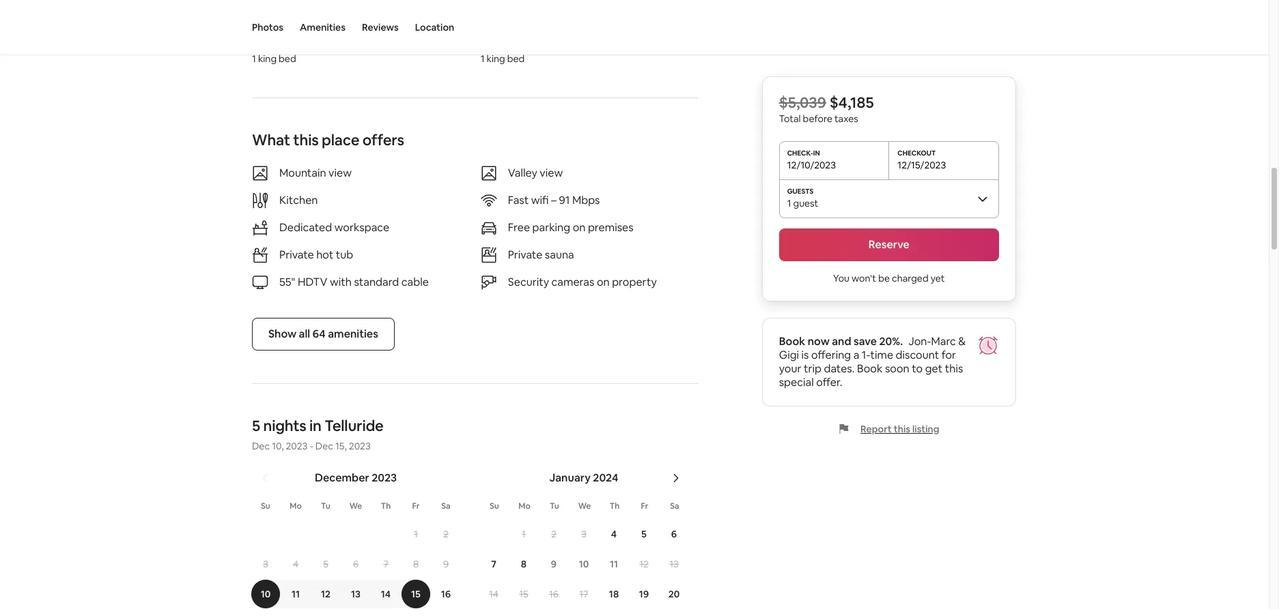 Task type: describe. For each thing, give the bounding box(es) containing it.
8 for second 8 "button" from the right
[[413, 559, 419, 571]]

19
[[639, 589, 649, 601]]

2 we from the left
[[578, 501, 591, 512]]

2 sa from the left
[[670, 501, 679, 512]]

2 9 button from the left
[[539, 551, 569, 579]]

2 tu from the left
[[550, 501, 559, 512]]

dedicated workspace
[[279, 221, 389, 235]]

report this listing button
[[839, 423, 940, 436]]

2 mo from the left
[[519, 501, 531, 512]]

in
[[309, 417, 322, 436]]

$5,039 $4,185 total before taxes
[[779, 93, 874, 125]]

14 for 2nd 14 button from left
[[489, 589, 499, 601]]

1 fr from the left
[[412, 501, 420, 512]]

0 horizontal spatial 4 button
[[281, 551, 311, 579]]

security cameras on property
[[508, 275, 657, 290]]

20
[[668, 589, 680, 601]]

time
[[870, 348, 893, 363]]

total
[[779, 113, 801, 125]]

place
[[322, 131, 359, 150]]

marc
[[931, 335, 956, 349]]

this inside jon-marc & gigi is offering a 1-time discount for your trip dates. book soon to get this special offer.
[[945, 362, 963, 376]]

16 for 2nd 16 button from the left
[[549, 589, 559, 601]]

–
[[551, 193, 557, 208]]

calendar application
[[236, 457, 1157, 610]]

and
[[832, 335, 851, 349]]

for
[[942, 348, 956, 363]]

december
[[315, 471, 369, 486]]

55"
[[279, 275, 295, 290]]

1 16 button from the left
[[431, 581, 461, 609]]

1 su from the left
[[261, 501, 270, 512]]

1 button for january 2024
[[509, 521, 539, 549]]

$4,185
[[830, 93, 874, 112]]

1-
[[862, 348, 870, 363]]

2 dec from the left
[[315, 441, 333, 453]]

security
[[508, 275, 549, 290]]

6 for bottommost 6 button
[[353, 559, 359, 571]]

18 button
[[599, 581, 629, 609]]

jon-
[[909, 335, 931, 349]]

report this listing
[[861, 423, 940, 436]]

0 horizontal spatial 2023
[[286, 441, 308, 453]]

gigi
[[779, 348, 799, 363]]

2 15 button from the left
[[509, 581, 539, 609]]

guest
[[793, 197, 818, 210]]

reserve
[[869, 238, 910, 252]]

1 14 button from the left
[[371, 581, 401, 609]]

64
[[312, 327, 326, 342]]

1 horizontal spatial 5
[[323, 559, 328, 571]]

2 14 button from the left
[[479, 581, 509, 609]]

report
[[861, 423, 892, 436]]

now
[[808, 335, 830, 349]]

1 8 button from the left
[[401, 551, 431, 579]]

book inside jon-marc & gigi is offering a 1-time discount for your trip dates. book soon to get this special offer.
[[857, 362, 883, 376]]

1 we from the left
[[349, 501, 362, 512]]

-
[[310, 441, 313, 453]]

premises
[[588, 221, 634, 235]]

1 mo from the left
[[290, 501, 302, 512]]

0 vertical spatial 12
[[639, 559, 649, 571]]

reserve button
[[779, 229, 999, 262]]

$5,039
[[779, 93, 826, 112]]

1 15 from the left
[[411, 589, 421, 601]]

mountain
[[279, 166, 326, 180]]

parking
[[532, 221, 570, 235]]

offers
[[363, 131, 404, 150]]

18
[[609, 589, 619, 601]]

this for place
[[293, 131, 319, 150]]

you won't be charged yet
[[833, 273, 945, 285]]

3 for 3 button to the left
[[263, 559, 268, 571]]

1 guest button
[[779, 180, 999, 218]]

show all 64 amenities button
[[252, 318, 395, 351]]

4 for the left 4 button
[[293, 559, 299, 571]]

private for private sauna
[[508, 248, 543, 262]]

won't
[[852, 273, 876, 285]]

amenities button
[[300, 0, 346, 55]]

to
[[912, 362, 923, 376]]

is
[[802, 348, 809, 363]]

free
[[508, 221, 530, 235]]

6 for the rightmost 6 button
[[671, 529, 677, 541]]

before
[[803, 113, 833, 125]]

2 15 from the left
[[519, 589, 528, 601]]

1 bed from the left
[[279, 53, 296, 65]]

13 for top '13' button
[[669, 559, 679, 571]]

dates.
[[824, 362, 855, 376]]

king sized bed in master bedroom that is perfectly positioned so that you feel like you're sleeping under the stars but with the comfort of pillows and luxury linens image
[[252, 0, 470, 25]]

0 vertical spatial 3 button
[[569, 521, 599, 549]]

photos
[[252, 21, 283, 33]]

taxes
[[835, 113, 858, 125]]

you
[[833, 273, 850, 285]]

this for listing
[[894, 423, 910, 436]]

fast
[[508, 193, 529, 208]]

hdtv
[[298, 275, 328, 290]]

2 8 button from the left
[[509, 551, 539, 579]]

13 for the bottommost '13' button
[[351, 589, 361, 601]]

2 1 king bed from the left
[[481, 53, 525, 65]]

workspace
[[334, 221, 389, 235]]

2 for december 2023
[[443, 529, 449, 541]]

12/10/2023
[[787, 159, 836, 171]]

hot
[[316, 248, 334, 262]]

0 vertical spatial 12 button
[[629, 551, 659, 579]]

0 vertical spatial 4 button
[[599, 521, 629, 549]]

1 tu from the left
[[321, 501, 331, 512]]

nights
[[263, 417, 306, 436]]

cable
[[401, 275, 429, 290]]

1 horizontal spatial 2023
[[349, 441, 371, 453]]

kitchen
[[279, 193, 318, 208]]

special
[[779, 376, 814, 390]]

12/15/2023
[[898, 159, 946, 171]]

offering
[[811, 348, 851, 363]]

private sauna
[[508, 248, 574, 262]]

standard
[[354, 275, 399, 290]]

0 horizontal spatial 11
[[292, 589, 300, 601]]

wifi
[[531, 193, 549, 208]]

a
[[854, 348, 859, 363]]

9 for 2nd 9 button
[[551, 559, 557, 571]]

dedicated
[[279, 221, 332, 235]]

2 th from the left
[[610, 501, 620, 512]]

all
[[299, 327, 310, 342]]

location
[[415, 21, 454, 33]]

1 horizontal spatial 6 button
[[659, 521, 689, 549]]

10,
[[272, 441, 284, 453]]

january 2024
[[550, 471, 618, 486]]

what this place offers
[[252, 131, 404, 150]]

4 for top 4 button
[[611, 529, 617, 541]]

1 sa from the left
[[441, 501, 451, 512]]

1 vertical spatial 13 button
[[341, 581, 371, 609]]

fast wifi – 91 mbps
[[508, 193, 600, 208]]

0 vertical spatial 10 button
[[569, 551, 599, 579]]

1 vertical spatial 10
[[261, 589, 271, 601]]

19 button
[[629, 581, 659, 609]]

2 16 button from the left
[[539, 581, 569, 609]]

16 for first 16 button from the left
[[441, 589, 451, 601]]

0 horizontal spatial 12
[[321, 589, 331, 601]]

5 inside 5 nights in telluride dec 10, 2023 - dec 15, 2023
[[252, 417, 260, 436]]

1 7 button from the left
[[371, 551, 401, 579]]



Task type: vqa. For each thing, say whether or not it's contained in the screenshot.
1st days from the left
no



Task type: locate. For each thing, give the bounding box(es) containing it.
king
[[258, 53, 277, 65], [487, 53, 505, 65]]

1 horizontal spatial 16 button
[[539, 581, 569, 609]]

1 vertical spatial 11
[[292, 589, 300, 601]]

2 horizontal spatial this
[[945, 362, 963, 376]]

1 view from the left
[[329, 166, 352, 180]]

private up security
[[508, 248, 543, 262]]

1 2 button from the left
[[431, 521, 461, 549]]

view down place
[[329, 166, 352, 180]]

0 vertical spatial 3
[[581, 529, 587, 541]]

0 horizontal spatial 10
[[261, 589, 271, 601]]

view for valley view
[[540, 166, 563, 180]]

1 horizontal spatial 8 button
[[509, 551, 539, 579]]

1 horizontal spatial 2
[[551, 529, 557, 541]]

8
[[413, 559, 419, 571], [521, 559, 527, 571]]

9 button
[[431, 551, 461, 579], [539, 551, 569, 579]]

1 horizontal spatial su
[[490, 501, 499, 512]]

dec left the "10,"
[[252, 441, 270, 453]]

1 2 from the left
[[443, 529, 449, 541]]

0 horizontal spatial sa
[[441, 501, 451, 512]]

10 button
[[569, 551, 599, 579], [251, 581, 281, 609]]

0 vertical spatial 11 button
[[599, 551, 629, 579]]

13 button
[[659, 551, 689, 579], [341, 581, 371, 609]]

0 horizontal spatial 11 button
[[281, 581, 311, 609]]

0 horizontal spatial 13 button
[[341, 581, 371, 609]]

valley
[[508, 166, 537, 180]]

book left soon
[[857, 362, 883, 376]]

0 horizontal spatial view
[[329, 166, 352, 180]]

1 horizontal spatial 9
[[551, 559, 557, 571]]

view for mountain view
[[329, 166, 352, 180]]

1 horizontal spatial 10
[[579, 559, 589, 571]]

on right cameras
[[597, 275, 610, 290]]

2
[[443, 529, 449, 541], [551, 529, 557, 541]]

th down the december 2023
[[381, 501, 391, 512]]

reviews
[[362, 21, 399, 33]]

2 horizontal spatial 5
[[641, 529, 647, 541]]

0 vertical spatial 13
[[669, 559, 679, 571]]

2 bed from the left
[[507, 53, 525, 65]]

0 vertical spatial 13 button
[[659, 551, 689, 579]]

on right parking
[[573, 221, 586, 235]]

1 horizontal spatial private
[[508, 248, 543, 262]]

dec
[[252, 441, 270, 453], [315, 441, 333, 453]]

book left now
[[779, 335, 805, 349]]

on for parking
[[573, 221, 586, 235]]

1 vertical spatial 5 button
[[311, 551, 341, 579]]

&
[[959, 335, 966, 349]]

january
[[550, 471, 591, 486]]

1 horizontal spatial 12
[[639, 559, 649, 571]]

2 16 from the left
[[549, 589, 559, 601]]

2 14 from the left
[[489, 589, 499, 601]]

0 horizontal spatial 2 button
[[431, 521, 461, 549]]

1 king bed button
[[252, 0, 470, 65], [481, 0, 698, 65]]

1 9 button from the left
[[431, 551, 461, 579]]

this up mountain
[[293, 131, 319, 150]]

0 horizontal spatial 9
[[443, 559, 449, 571]]

2 king from the left
[[487, 53, 505, 65]]

2 su from the left
[[490, 501, 499, 512]]

1 1 button from the left
[[401, 521, 431, 549]]

listing
[[912, 423, 940, 436]]

2 horizontal spatial 2023
[[372, 471, 397, 486]]

0 vertical spatial 5
[[252, 417, 260, 436]]

discount
[[896, 348, 939, 363]]

1 king bed
[[252, 53, 296, 65], [481, 53, 525, 65]]

1 horizontal spatial 9 button
[[539, 551, 569, 579]]

2 2 from the left
[[551, 529, 557, 541]]

trip
[[804, 362, 822, 376]]

1 7 from the left
[[383, 559, 388, 571]]

1 horizontal spatial 1 king bed
[[481, 53, 525, 65]]

0 horizontal spatial tu
[[321, 501, 331, 512]]

0 horizontal spatial 14 button
[[371, 581, 401, 609]]

1 horizontal spatial this
[[894, 423, 910, 436]]

8 for 2nd 8 "button" from the left
[[521, 559, 527, 571]]

tu
[[321, 501, 331, 512], [550, 501, 559, 512]]

0 horizontal spatial 13
[[351, 589, 361, 601]]

0 horizontal spatial 3 button
[[251, 551, 281, 579]]

1 horizontal spatial fr
[[641, 501, 649, 512]]

1 vertical spatial 10 button
[[251, 581, 281, 609]]

17
[[579, 589, 589, 601]]

we down the december 2023
[[349, 501, 362, 512]]

0 horizontal spatial 1 king bed button
[[252, 0, 470, 65]]

sauna
[[545, 248, 574, 262]]

2 7 button from the left
[[479, 551, 509, 579]]

0 horizontal spatial 6 button
[[341, 551, 371, 579]]

1 horizontal spatial 4 button
[[599, 521, 629, 549]]

1 14 from the left
[[381, 589, 391, 601]]

17 button
[[569, 581, 599, 609]]

1 8 from the left
[[413, 559, 419, 571]]

tu down january on the bottom left of page
[[550, 501, 559, 512]]

8 button
[[401, 551, 431, 579], [509, 551, 539, 579]]

1 vertical spatial this
[[945, 362, 963, 376]]

0 vertical spatial 6 button
[[659, 521, 689, 549]]

with
[[330, 275, 352, 290]]

dec right -
[[315, 441, 333, 453]]

1 horizontal spatial king
[[487, 53, 505, 65]]

get
[[925, 362, 943, 376]]

0 vertical spatial 4
[[611, 529, 617, 541]]

yet
[[931, 273, 945, 285]]

0 horizontal spatial 1 king bed
[[252, 53, 296, 65]]

14
[[381, 589, 391, 601], [489, 589, 499, 601]]

2 8 from the left
[[521, 559, 527, 571]]

0 vertical spatial book
[[779, 335, 805, 349]]

1 horizontal spatial bed
[[507, 53, 525, 65]]

private for private hot tub
[[279, 248, 314, 262]]

1 horizontal spatial th
[[610, 501, 620, 512]]

we
[[349, 501, 362, 512], [578, 501, 591, 512]]

on for cameras
[[597, 275, 610, 290]]

1 vertical spatial 6 button
[[341, 551, 371, 579]]

view up –
[[540, 166, 563, 180]]

2 view from the left
[[540, 166, 563, 180]]

on
[[573, 221, 586, 235], [597, 275, 610, 290]]

2 fr from the left
[[641, 501, 649, 512]]

7
[[383, 559, 388, 571], [491, 559, 496, 571]]

14 for 1st 14 button
[[381, 589, 391, 601]]

7 button
[[371, 551, 401, 579], [479, 551, 509, 579]]

2 9 from the left
[[551, 559, 557, 571]]

1 vertical spatial 12
[[321, 589, 331, 601]]

tu down december on the bottom
[[321, 501, 331, 512]]

2 7 from the left
[[491, 559, 496, 571]]

1 horizontal spatial 5 button
[[629, 521, 659, 549]]

0 horizontal spatial private
[[279, 248, 314, 262]]

property
[[612, 275, 657, 290]]

20 button
[[659, 581, 689, 609]]

4 button
[[599, 521, 629, 549], [281, 551, 311, 579]]

1 vertical spatial 13
[[351, 589, 361, 601]]

be
[[878, 273, 890, 285]]

1 9 from the left
[[443, 559, 449, 571]]

1 horizontal spatial 1 king bed button
[[481, 0, 698, 65]]

16
[[441, 589, 451, 601], [549, 589, 559, 601]]

0 vertical spatial 11
[[610, 559, 618, 571]]

1 vertical spatial 3
[[263, 559, 268, 571]]

your
[[779, 362, 802, 376]]

16 button
[[431, 581, 461, 609], [539, 581, 569, 609]]

1 dec from the left
[[252, 441, 270, 453]]

20%.
[[879, 335, 903, 349]]

1 king from the left
[[258, 53, 277, 65]]

amenities
[[328, 327, 378, 342]]

0 horizontal spatial 8
[[413, 559, 419, 571]]

1 vertical spatial 6
[[353, 559, 359, 571]]

1 horizontal spatial 13
[[669, 559, 679, 571]]

1 horizontal spatial 13 button
[[659, 551, 689, 579]]

1 horizontal spatial 12 button
[[629, 551, 659, 579]]

2023 right december on the bottom
[[372, 471, 397, 486]]

0 horizontal spatial 4
[[293, 559, 299, 571]]

1 horizontal spatial 15 button
[[509, 581, 539, 609]]

2023 left -
[[286, 441, 308, 453]]

0 horizontal spatial 12 button
[[311, 581, 341, 609]]

view
[[329, 166, 352, 180], [540, 166, 563, 180]]

1 horizontal spatial 7
[[491, 559, 496, 571]]

1 vertical spatial on
[[597, 275, 610, 290]]

0 horizontal spatial mo
[[290, 501, 302, 512]]

1 horizontal spatial 14 button
[[479, 581, 509, 609]]

reviews button
[[362, 0, 399, 55]]

this left listing
[[894, 423, 910, 436]]

0 horizontal spatial king
[[258, 53, 277, 65]]

2 2 button from the left
[[539, 521, 569, 549]]

0 horizontal spatial 10 button
[[251, 581, 281, 609]]

1 horizontal spatial mo
[[519, 501, 531, 512]]

free parking on premises
[[508, 221, 634, 235]]

1 th from the left
[[381, 501, 391, 512]]

th down 2024
[[610, 501, 620, 512]]

mountain view
[[279, 166, 352, 180]]

0 vertical spatial this
[[293, 131, 319, 150]]

1 vertical spatial 11 button
[[281, 581, 311, 609]]

cameras
[[552, 275, 595, 290]]

2 private from the left
[[508, 248, 543, 262]]

0 vertical spatial 5 button
[[629, 521, 659, 549]]

1 horizontal spatial 3 button
[[569, 521, 599, 549]]

1 horizontal spatial book
[[857, 362, 883, 376]]

9
[[443, 559, 449, 571], [551, 559, 557, 571]]

0 horizontal spatial 7
[[383, 559, 388, 571]]

1 16 from the left
[[441, 589, 451, 601]]

1 private from the left
[[279, 248, 314, 262]]

1 inside dropdown button
[[787, 197, 791, 210]]

2 1 button from the left
[[509, 521, 539, 549]]

1 horizontal spatial 10 button
[[569, 551, 599, 579]]

1 horizontal spatial 11
[[610, 559, 618, 571]]

1 guest
[[787, 197, 818, 210]]

private left hot in the left of the page
[[279, 248, 314, 262]]

0 horizontal spatial 3
[[263, 559, 268, 571]]

offer.
[[816, 376, 842, 390]]

charged
[[892, 273, 929, 285]]

5 button
[[629, 521, 659, 549], [311, 551, 341, 579]]

this right the get on the bottom right of the page
[[945, 362, 963, 376]]

2 button for january 2024
[[539, 521, 569, 549]]

2 for january 2024
[[551, 529, 557, 541]]

0 horizontal spatial 2
[[443, 529, 449, 541]]

0 horizontal spatial th
[[381, 501, 391, 512]]

private hot tub
[[279, 248, 353, 262]]

9 for first 9 button
[[443, 559, 449, 571]]

15,
[[335, 441, 347, 453]]

december 2023
[[315, 471, 397, 486]]

soon
[[885, 362, 910, 376]]

2024
[[593, 471, 618, 486]]

0 vertical spatial 6
[[671, 529, 677, 541]]

0 horizontal spatial we
[[349, 501, 362, 512]]

1 15 button from the left
[[401, 581, 431, 609]]

1 1 king bed from the left
[[252, 53, 296, 65]]

13
[[669, 559, 679, 571], [351, 589, 361, 601]]

0 horizontal spatial 1 button
[[401, 521, 431, 549]]

1 horizontal spatial 11 button
[[599, 551, 629, 579]]

book now and save 20%.
[[779, 335, 903, 349]]

jon-marc & gigi is offering a 1-time discount for your trip dates. book soon to get this special offer.
[[779, 335, 966, 390]]

0 horizontal spatial 6
[[353, 559, 359, 571]]

0 horizontal spatial 9 button
[[431, 551, 461, 579]]

valley view
[[508, 166, 563, 180]]

1 horizontal spatial we
[[578, 501, 591, 512]]

show
[[268, 327, 297, 342]]

11
[[610, 559, 618, 571], [292, 589, 300, 601]]

1 horizontal spatial 3
[[581, 529, 587, 541]]

2 button for december 2023
[[431, 521, 461, 549]]

location button
[[415, 0, 454, 55]]

1 1 king bed button from the left
[[252, 0, 470, 65]]

3 for the topmost 3 button
[[581, 529, 587, 541]]

th
[[381, 501, 391, 512], [610, 501, 620, 512]]

photos button
[[252, 0, 283, 55]]

1 horizontal spatial sa
[[670, 501, 679, 512]]

1 vertical spatial 12 button
[[311, 581, 341, 609]]

2023 right "15,"
[[349, 441, 371, 453]]

we down the january 2024
[[578, 501, 591, 512]]

2023 inside calendar application
[[372, 471, 397, 486]]

0 horizontal spatial su
[[261, 501, 270, 512]]

2 1 king bed button from the left
[[481, 0, 698, 65]]

1 horizontal spatial on
[[597, 275, 610, 290]]

1
[[252, 53, 256, 65], [481, 53, 485, 65], [787, 197, 791, 210], [414, 529, 418, 541], [522, 529, 526, 541]]

1 button for december 2023
[[401, 521, 431, 549]]

telluride
[[325, 417, 384, 436]]

0 vertical spatial 10
[[579, 559, 589, 571]]

1 vertical spatial 4
[[293, 559, 299, 571]]

fr
[[412, 501, 420, 512], [641, 501, 649, 512]]



